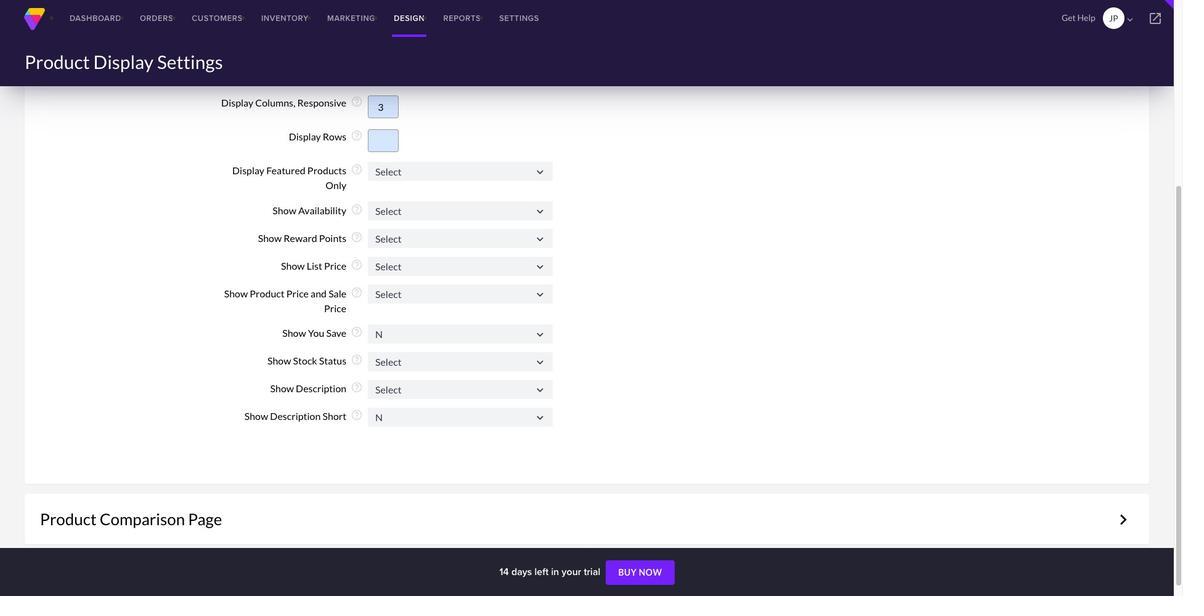 Task type: locate. For each thing, give the bounding box(es) containing it.
description for help_outline
[[296, 383, 346, 394]]

description
[[296, 383, 346, 394], [270, 410, 321, 422]]

2 vertical spatial product
[[40, 509, 97, 529]]

9 help_outline from the top
[[351, 326, 363, 338]]


[[534, 70, 547, 83], [534, 166, 547, 179], [534, 205, 547, 218], [534, 233, 547, 246], [534, 261, 547, 274], [534, 289, 547, 302], [534, 328, 547, 341], [534, 356, 547, 369], [534, 384, 547, 397], [534, 411, 547, 424]]

help_outline right products
[[351, 163, 363, 176]]

and
[[311, 288, 327, 299]]

help_outline right status on the left bottom of page
[[351, 354, 363, 366]]

7  from the top
[[534, 328, 547, 341]]

 link
[[1137, 0, 1174, 37]]

help_outline inside the show description help_outline
[[351, 382, 363, 394]]

1 vertical spatial product
[[250, 288, 285, 299]]

2 help_outline from the top
[[351, 96, 363, 108]]

 for show description help_outline
[[534, 384, 547, 397]]

display for responsive
[[221, 97, 253, 109]]

 for show stock status help_outline
[[534, 356, 547, 369]]

product
[[25, 51, 90, 73], [250, 288, 285, 299], [40, 509, 97, 529]]

None text field
[[368, 129, 399, 152], [368, 162, 553, 181], [368, 257, 553, 276], [368, 352, 553, 371], [368, 380, 553, 399], [368, 408, 553, 427], [368, 129, 399, 152], [368, 162, 553, 181], [368, 257, 553, 276], [368, 352, 553, 371], [368, 380, 553, 399], [368, 408, 553, 427]]

settings down customers at left top
[[157, 51, 223, 73]]

help_outline right 'save'
[[351, 326, 363, 338]]

default
[[280, 69, 313, 81]]

show inside show description short help_outline
[[245, 410, 268, 422]]

help_outline right list
[[351, 259, 363, 271]]

description inside the show description help_outline
[[296, 383, 346, 394]]

help_outline down show stock status help_outline
[[351, 382, 363, 394]]

show for show you save help_outline
[[282, 327, 306, 339]]

sort
[[315, 69, 333, 81]]

10 help_outline from the top
[[351, 354, 363, 366]]

help_outline right the 'rows'
[[351, 130, 363, 142]]

display
[[93, 51, 154, 73], [221, 97, 253, 109], [289, 131, 321, 143], [232, 165, 264, 176]]

show stock status help_outline
[[267, 354, 363, 367]]

show inside show list price help_outline
[[281, 260, 305, 272]]

help_outline right by
[[351, 68, 363, 80]]

8  from the top
[[534, 356, 547, 369]]

show inside the show description help_outline
[[270, 383, 294, 394]]

10  from the top
[[534, 411, 547, 424]]

page
[[188, 509, 222, 529]]

show description help_outline
[[270, 382, 363, 394]]

 for display featured products only help_outline
[[534, 166, 547, 179]]

display rows help_outline
[[289, 130, 363, 143]]

trial
[[584, 565, 601, 579]]

description inside show description short help_outline
[[270, 410, 321, 422]]

points
[[319, 232, 346, 244]]

 for show product price and sale price help_outline
[[534, 289, 547, 302]]

help_outline right availability
[[351, 203, 363, 215]]

status
[[319, 355, 346, 367]]

responsive
[[297, 97, 346, 109]]

0 vertical spatial product
[[25, 51, 90, 73]]

buy now link
[[606, 561, 675, 586]]

show for show description help_outline
[[270, 383, 294, 394]]

price right list
[[324, 260, 346, 272]]

show
[[273, 204, 296, 216], [258, 232, 282, 244], [281, 260, 305, 272], [224, 288, 248, 299], [282, 327, 306, 339], [267, 355, 291, 367], [270, 383, 294, 394], [245, 410, 268, 422]]

help_outline right the sale
[[351, 286, 363, 299]]

price inside show list price help_outline
[[324, 260, 346, 272]]

display left featured
[[232, 165, 264, 176]]

default sort by help_outline
[[280, 68, 363, 81]]

show inside show availability help_outline
[[273, 204, 296, 216]]

14
[[499, 565, 509, 579]]

help_outline right points
[[351, 231, 363, 243]]

price down the sale
[[324, 302, 346, 314]]

2  from the top
[[534, 166, 547, 179]]

0 horizontal spatial settings
[[157, 51, 223, 73]]

4  from the top
[[534, 233, 547, 246]]

inventory
[[261, 12, 309, 24]]

12 help_outline from the top
[[351, 409, 363, 422]]

display inside display featured products only help_outline
[[232, 165, 264, 176]]

display inside display rows help_outline
[[289, 131, 321, 143]]

display for help_outline
[[289, 131, 321, 143]]

description down show stock status help_outline
[[296, 383, 346, 394]]

get
[[1062, 12, 1076, 23]]

show for show availability help_outline
[[273, 204, 296, 216]]

settings right reports
[[499, 12, 539, 24]]

product for product display settings
[[25, 51, 90, 73]]

price left and
[[286, 288, 309, 299]]

 for show you save help_outline
[[534, 328, 547, 341]]

help_outline inside display rows help_outline
[[351, 130, 363, 142]]

3  from the top
[[534, 205, 547, 218]]

help_outline right 'short'
[[351, 409, 363, 422]]

help_outline inside the show reward points help_outline
[[351, 231, 363, 243]]

design
[[394, 12, 425, 24]]

show inside show product price and sale price help_outline
[[224, 288, 248, 299]]

display inside "display columns, responsive help_outline"
[[221, 97, 253, 109]]

description down the show description help_outline
[[270, 410, 321, 422]]

sale
[[329, 288, 346, 299]]

1 vertical spatial settings
[[157, 51, 223, 73]]


[[1125, 14, 1136, 25]]

None text field
[[368, 95, 399, 118], [368, 202, 553, 221], [368, 229, 553, 249], [368, 285, 553, 304], [368, 325, 553, 344], [368, 95, 399, 118], [368, 202, 553, 221], [368, 229, 553, 249], [368, 285, 553, 304], [368, 325, 553, 344]]

show inside show you save help_outline
[[282, 327, 306, 339]]

8 help_outline from the top
[[351, 286, 363, 299]]

show inside show stock status help_outline
[[267, 355, 291, 367]]

by
[[335, 69, 346, 81]]

product inside show product price and sale price help_outline
[[250, 288, 285, 299]]

help_outline right responsive
[[351, 96, 363, 108]]

products
[[307, 165, 346, 176]]

price
[[324, 260, 346, 272], [286, 288, 309, 299], [324, 302, 346, 314]]

3 help_outline from the top
[[351, 130, 363, 142]]

help_outline
[[351, 68, 363, 80], [351, 96, 363, 108], [351, 130, 363, 142], [351, 163, 363, 176], [351, 203, 363, 215], [351, 231, 363, 243], [351, 259, 363, 271], [351, 286, 363, 299], [351, 326, 363, 338], [351, 354, 363, 366], [351, 382, 363, 394], [351, 409, 363, 422]]

5  from the top
[[534, 261, 547, 274]]

show reward points help_outline
[[258, 231, 363, 244]]

save
[[326, 327, 346, 339]]

 for show description short help_outline
[[534, 411, 547, 424]]

6  from the top
[[534, 289, 547, 302]]

get help
[[1062, 12, 1096, 23]]

show inside the show reward points help_outline
[[258, 232, 282, 244]]

left
[[535, 565, 549, 579]]

1 vertical spatial price
[[286, 288, 309, 299]]

9  from the top
[[534, 384, 547, 397]]

5 help_outline from the top
[[351, 203, 363, 215]]

0 vertical spatial description
[[296, 383, 346, 394]]

only
[[326, 179, 346, 191]]

settings
[[499, 12, 539, 24], [157, 51, 223, 73]]

1 help_outline from the top
[[351, 68, 363, 80]]

you
[[308, 327, 324, 339]]

show for show product price and sale price help_outline
[[224, 288, 248, 299]]

1 vertical spatial description
[[270, 410, 321, 422]]

4 help_outline from the top
[[351, 163, 363, 176]]

help_outline inside show product price and sale price help_outline
[[351, 286, 363, 299]]

show you save help_outline
[[282, 326, 363, 339]]

0 vertical spatial price
[[324, 260, 346, 272]]

display left columns, on the top of the page
[[221, 97, 253, 109]]

6 help_outline from the top
[[351, 231, 363, 243]]

show product price and sale price help_outline
[[224, 286, 363, 314]]

11 help_outline from the top
[[351, 382, 363, 394]]

display down dashboard link on the left
[[93, 51, 154, 73]]

 for show list price help_outline
[[534, 261, 547, 274]]

display left the 'rows'
[[289, 131, 321, 143]]

7 help_outline from the top
[[351, 259, 363, 271]]

price for and
[[286, 288, 309, 299]]

now
[[639, 568, 662, 578]]

help_outline inside show stock status help_outline
[[351, 354, 363, 366]]

short
[[323, 410, 346, 422]]

1 horizontal spatial settings
[[499, 12, 539, 24]]

comparison
[[100, 509, 185, 529]]

list
[[307, 260, 322, 272]]



Task type: describe. For each thing, give the bounding box(es) containing it.
display for products
[[232, 165, 264, 176]]

1  from the top
[[534, 70, 547, 83]]

buy
[[618, 568, 637, 578]]

help
[[1078, 12, 1096, 23]]

show description short help_outline
[[245, 409, 363, 422]]

show for show list price help_outline
[[281, 260, 305, 272]]

marketing
[[327, 12, 376, 24]]

reward
[[284, 232, 317, 244]]

display featured products only help_outline
[[232, 163, 363, 191]]

14 days left in your trial
[[499, 565, 603, 579]]

columns,
[[255, 97, 295, 109]]

 for show reward points help_outline
[[534, 233, 547, 246]]

show for show stock status help_outline
[[267, 355, 291, 367]]

help_outline inside the default sort by help_outline
[[351, 68, 363, 80]]

featured
[[266, 165, 306, 176]]

show for show reward points help_outline
[[258, 232, 282, 244]]

product comparison page
[[40, 509, 222, 529]]

help_outline inside display featured products only help_outline
[[351, 163, 363, 176]]

customers
[[192, 12, 243, 24]]

in
[[551, 565, 559, 579]]

product for product comparison page
[[40, 509, 97, 529]]

expand_more
[[1113, 509, 1134, 530]]

dashboard link
[[60, 0, 131, 37]]

days
[[511, 565, 532, 579]]

help_outline inside "display columns, responsive help_outline"
[[351, 96, 363, 108]]


[[1148, 11, 1163, 26]]

show list price help_outline
[[281, 259, 363, 272]]

help_outline inside show list price help_outline
[[351, 259, 363, 271]]

show for show description short help_outline
[[245, 410, 268, 422]]

reports
[[443, 12, 481, 24]]

dashboard
[[70, 12, 121, 24]]

 for show availability help_outline
[[534, 205, 547, 218]]

stock
[[293, 355, 317, 367]]

product display settings
[[25, 51, 223, 73]]

buy now
[[618, 568, 662, 578]]

availability
[[298, 204, 346, 216]]

price for help_outline
[[324, 260, 346, 272]]

your
[[562, 565, 581, 579]]

display columns, responsive help_outline
[[221, 96, 363, 109]]

rows
[[323, 131, 346, 143]]

help_outline inside show availability help_outline
[[351, 203, 363, 215]]

description for short
[[270, 410, 321, 422]]

orders
[[140, 12, 173, 24]]

jp
[[1109, 13, 1118, 23]]

0 vertical spatial settings
[[499, 12, 539, 24]]

help_outline inside show description short help_outline
[[351, 409, 363, 422]]

2 vertical spatial price
[[324, 302, 346, 314]]

help_outline inside show you save help_outline
[[351, 326, 363, 338]]

show availability help_outline
[[273, 203, 363, 216]]



Task type: vqa. For each thing, say whether or not it's contained in the screenshot.
show reward points help_outline
yes



